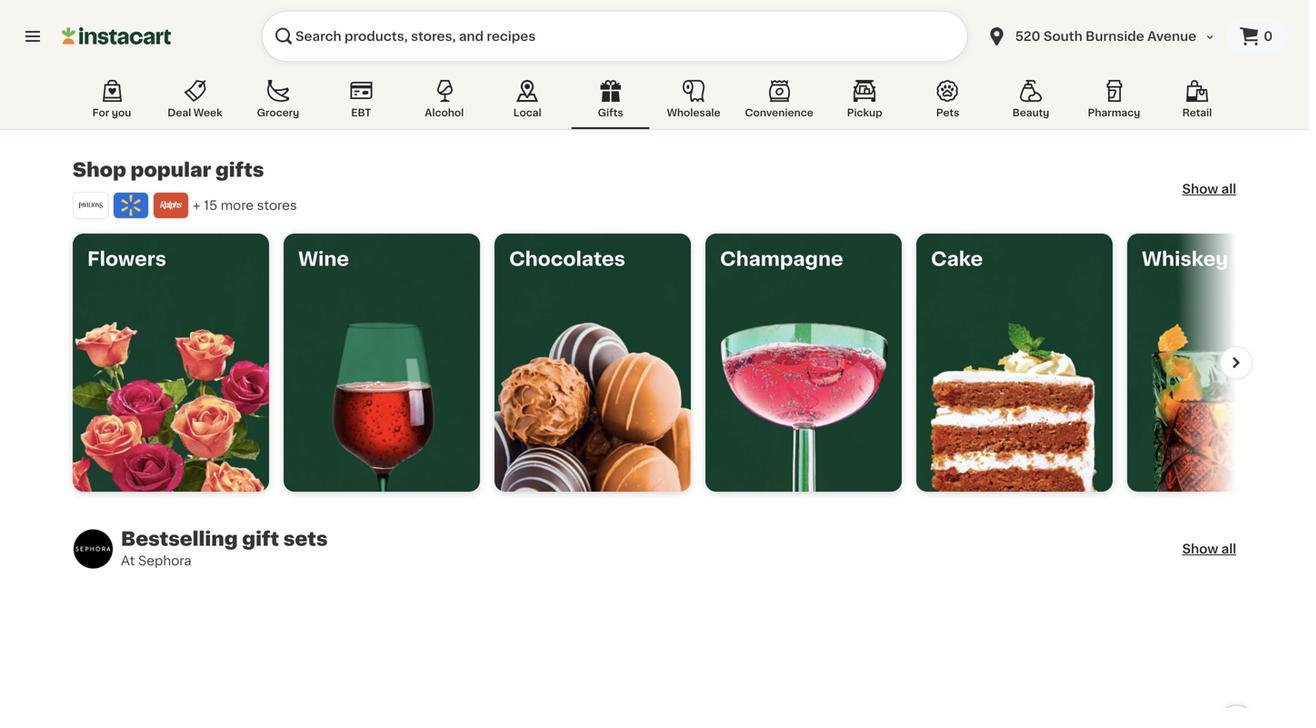 Task type: locate. For each thing, give the bounding box(es) containing it.
pharmacy button
[[1076, 76, 1154, 129]]

show all for item carousel region
[[1183, 543, 1237, 556]]

bestselling
[[121, 530, 238, 549]]

1 vertical spatial show
[[1183, 543, 1219, 556]]

grocery button
[[239, 76, 317, 129]]

item carousel region
[[52, 585, 1281, 709]]

burnside
[[1086, 30, 1145, 43]]

for you button
[[73, 76, 151, 129]]

for you
[[92, 108, 131, 118]]

2 520 south burnside avenue button from the left
[[987, 11, 1217, 62]]

cake
[[932, 250, 984, 269]]

1 520 south burnside avenue button from the left
[[976, 11, 1228, 62]]

all
[[1222, 183, 1237, 196], [1222, 543, 1237, 556]]

at
[[121, 555, 135, 568]]

pets
[[937, 108, 960, 118]]

520 south burnside avenue
[[1016, 30, 1197, 43]]

shop popular gifts
[[73, 161, 264, 180]]

gifts button
[[572, 76, 650, 129]]

show
[[1183, 183, 1219, 196], [1183, 543, 1219, 556]]

pickup button
[[826, 76, 904, 129]]

instacart image
[[62, 25, 171, 47]]

local button
[[489, 76, 567, 129]]

show all for tile list cards carousel element
[[1183, 183, 1237, 196]]

2 show from the top
[[1183, 543, 1219, 556]]

walmart logo image
[[117, 192, 145, 219]]

shop
[[73, 161, 126, 180]]

1 vertical spatial show all link
[[1183, 540, 1237, 559]]

wholesale
[[667, 108, 721, 118]]

show for item carousel region
[[1183, 543, 1219, 556]]

chocolates
[[509, 250, 626, 269]]

0 vertical spatial show all
[[1183, 183, 1237, 196]]

whiskey
[[1143, 250, 1229, 269]]

show all
[[1183, 183, 1237, 196], [1183, 543, 1237, 556]]

show all link
[[1183, 180, 1237, 198], [1183, 540, 1237, 559]]

shop categories tab list
[[73, 76, 1237, 129]]

champagne
[[720, 250, 844, 269]]

+ 15 more stores link
[[73, 186, 297, 219]]

1 vertical spatial show all
[[1183, 543, 1237, 556]]

south
[[1044, 30, 1083, 43]]

wholesale button
[[655, 76, 733, 129]]

0
[[1265, 30, 1274, 43]]

ralphs logo image
[[157, 192, 185, 219]]

alcohol button
[[405, 76, 484, 129]]

1 show from the top
[[1183, 183, 1219, 196]]

ebt button
[[322, 76, 401, 129]]

0 vertical spatial all
[[1222, 183, 1237, 196]]

2 show all link from the top
[[1183, 540, 1237, 559]]

gift
[[242, 530, 279, 549]]

wine
[[298, 250, 349, 269]]

pickup
[[848, 108, 883, 118]]

None search field
[[262, 11, 969, 62]]

pavilions logo image
[[77, 192, 105, 219]]

deal week button
[[156, 76, 234, 129]]

popular
[[131, 161, 211, 180]]

1 all from the top
[[1222, 183, 1237, 196]]

1 show all from the top
[[1183, 183, 1237, 196]]

1 vertical spatial all
[[1222, 543, 1237, 556]]

0 vertical spatial show
[[1183, 183, 1219, 196]]

deal
[[168, 108, 191, 118]]

pets button
[[909, 76, 988, 129]]

flowers
[[87, 250, 166, 269]]

gifts
[[216, 161, 264, 180]]

retail button
[[1159, 76, 1237, 129]]

gifts
[[598, 108, 624, 118]]

0 vertical spatial show all link
[[1183, 180, 1237, 198]]

you
[[112, 108, 131, 118]]

520
[[1016, 30, 1041, 43]]

tab panel
[[52, 159, 1310, 709]]

sephora
[[138, 555, 192, 568]]

2 show all from the top
[[1183, 543, 1237, 556]]

flowers link
[[73, 234, 269, 492]]

wine link
[[284, 234, 480, 492]]

week
[[194, 108, 223, 118]]

2 all from the top
[[1222, 543, 1237, 556]]

520 south burnside avenue button
[[976, 11, 1228, 62], [987, 11, 1217, 62]]

alcohol
[[425, 108, 464, 118]]

1 show all link from the top
[[1183, 180, 1237, 198]]



Task type: describe. For each thing, give the bounding box(es) containing it.
Search field
[[262, 11, 969, 62]]

for
[[92, 108, 109, 118]]

next image
[[1225, 351, 1249, 375]]

all for tile list cards carousel element
[[1222, 183, 1237, 196]]

stores
[[257, 199, 297, 212]]

grocery
[[257, 108, 299, 118]]

convenience button
[[738, 76, 821, 129]]

all for item carousel region
[[1222, 543, 1237, 556]]

sephora image
[[73, 529, 114, 570]]

tab panel containing shop popular gifts
[[52, 159, 1310, 709]]

beauty button
[[993, 76, 1071, 129]]

convenience
[[745, 108, 814, 118]]

ebt
[[351, 108, 372, 118]]

+
[[193, 199, 201, 212]]

show all link for item carousel region
[[1183, 540, 1237, 559]]

cake link
[[917, 234, 1113, 492]]

more
[[221, 199, 254, 212]]

pharmacy
[[1089, 108, 1141, 118]]

show all link for tile list cards carousel element
[[1183, 180, 1237, 198]]

show for tile list cards carousel element
[[1183, 183, 1219, 196]]

0 button
[[1228, 18, 1288, 55]]

champagne link
[[706, 234, 902, 492]]

+ 15 more stores
[[193, 199, 297, 212]]

deal week
[[168, 108, 223, 118]]

beauty
[[1013, 108, 1050, 118]]

tile list cards carousel element
[[65, 227, 1310, 499]]

15
[[204, 199, 218, 212]]

bestselling gift sets at sephora
[[121, 530, 328, 568]]

avenue
[[1148, 30, 1197, 43]]

retail
[[1183, 108, 1213, 118]]

sets
[[284, 530, 328, 549]]

chocolates link
[[495, 234, 691, 492]]

whiskey link
[[1128, 234, 1310, 492]]

local
[[514, 108, 542, 118]]



Task type: vqa. For each thing, say whether or not it's contained in the screenshot.
Dec inside the The Wed, Dec 20 Free + $2 Off
no



